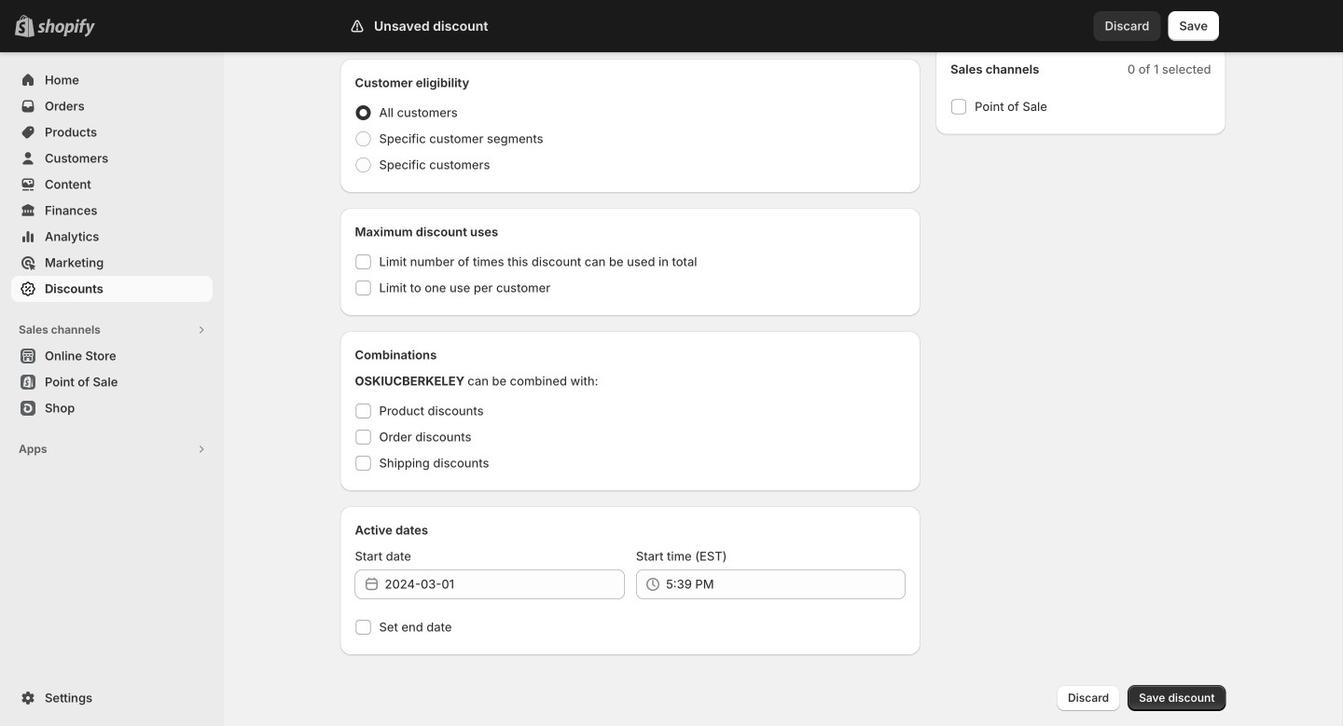 Task type: describe. For each thing, give the bounding box(es) containing it.
YYYY-MM-DD text field
[[385, 570, 625, 600]]

shopify image
[[37, 18, 95, 37]]



Task type: vqa. For each thing, say whether or not it's contained in the screenshot.
YYYY-MM-DD text box
yes



Task type: locate. For each thing, give the bounding box(es) containing it.
Enter time text field
[[666, 570, 906, 600]]



